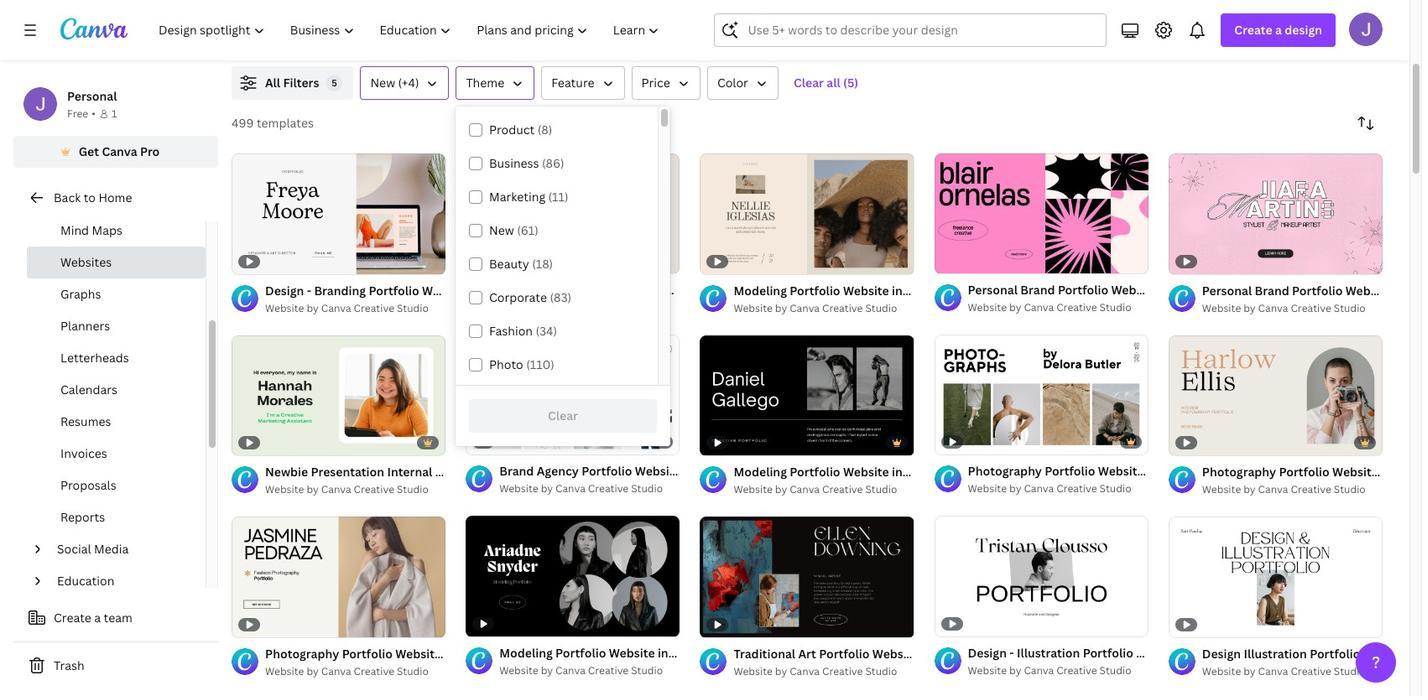Task type: vqa. For each thing, say whether or not it's contained in the screenshot.
the New (+4)
yes



Task type: locate. For each thing, give the bounding box(es) containing it.
website by canva creative studio link
[[499, 299, 680, 316], [968, 299, 1148, 316], [265, 300, 446, 317], [734, 300, 914, 317], [1202, 300, 1383, 317], [499, 481, 680, 498], [968, 481, 1148, 498], [265, 482, 446, 498], [734, 482, 914, 498], [1202, 482, 1383, 498], [499, 663, 680, 680], [968, 663, 1148, 680], [265, 663, 446, 680], [734, 663, 914, 680], [1202, 663, 1383, 680]]

personal right the blogger
[[712, 282, 762, 298]]

new (61)
[[489, 222, 538, 238]]

0 horizontal spatial create
[[54, 610, 91, 626]]

(86)
[[542, 155, 564, 171]]

create a design button
[[1221, 13, 1336, 47]]

personal
[[67, 88, 117, 104], [712, 282, 762, 298]]

blogger
[[665, 282, 709, 298]]

0 horizontal spatial new
[[370, 75, 395, 91]]

planners
[[60, 318, 110, 334]]

free •
[[67, 107, 96, 121]]

1 vertical spatial personal
[[712, 282, 762, 298]]

create inside "dropdown button"
[[1234, 22, 1272, 38]]

499 templates
[[232, 115, 314, 131]]

website templates image
[[1025, 0, 1383, 46], [1025, 0, 1383, 46]]

1 horizontal spatial create
[[1234, 22, 1272, 38]]

a inside "dropdown button"
[[1275, 22, 1282, 38]]

create
[[1234, 22, 1272, 38], [54, 610, 91, 626]]

back to home link
[[13, 181, 218, 215]]

sleek
[[565, 282, 596, 298]]

corporate
[[489, 289, 547, 305]]

a left team
[[94, 610, 101, 626]]

invoices link
[[27, 438, 206, 470]]

photo
[[489, 357, 523, 373]]

to
[[84, 190, 96, 206]]

1 vertical spatial a
[[94, 610, 101, 626]]

create left design
[[1234, 22, 1272, 38]]

None search field
[[714, 13, 1107, 47]]

all
[[265, 75, 280, 91]]

1 horizontal spatial personal
[[712, 282, 762, 298]]

by
[[541, 300, 553, 315], [1009, 300, 1021, 315], [307, 301, 319, 315], [775, 301, 787, 315], [1244, 301, 1256, 315], [541, 482, 553, 496], [1009, 482, 1021, 496], [307, 482, 319, 497], [775, 482, 787, 497], [1244, 482, 1256, 497], [541, 664, 553, 678], [1009, 664, 1021, 678], [307, 664, 319, 678], [775, 664, 787, 678], [1244, 664, 1256, 678]]

get canva pro button
[[13, 136, 218, 168]]

1 vertical spatial new
[[489, 222, 514, 238]]

(61)
[[517, 222, 538, 238]]

business
[[489, 155, 539, 171]]

create down "education" at the left bottom of page
[[54, 610, 91, 626]]

1
[[111, 107, 117, 121]]

marketing (11)
[[489, 189, 568, 205]]

canva inside light beige sleek and simple blogger personal website website by canva creative studio
[[555, 300, 585, 315]]

filters
[[283, 75, 319, 91]]

clear all (5)
[[794, 75, 858, 91]]

create inside button
[[54, 610, 91, 626]]

letterheads
[[60, 350, 129, 366]]

calendars
[[60, 382, 117, 398]]

a
[[1275, 22, 1282, 38], [94, 610, 101, 626]]

studio
[[631, 300, 663, 315], [1100, 300, 1131, 315], [397, 301, 429, 315], [865, 301, 897, 315], [1334, 301, 1366, 315], [631, 482, 663, 496], [1100, 482, 1131, 496], [397, 482, 429, 497], [865, 482, 897, 497], [1334, 482, 1366, 497], [631, 664, 663, 678], [1100, 664, 1131, 678], [397, 664, 429, 678], [865, 664, 897, 678], [1334, 664, 1366, 678]]

1 horizontal spatial a
[[1275, 22, 1282, 38]]

beige
[[531, 282, 563, 298]]

light beige sleek and simple blogger personal website link
[[499, 281, 811, 299]]

price
[[641, 75, 670, 91]]

new left the (61)
[[489, 222, 514, 238]]

social
[[57, 541, 91, 557]]

media
[[94, 541, 129, 557]]

beauty
[[489, 256, 529, 272]]

website
[[765, 282, 811, 298], [499, 300, 538, 315], [968, 300, 1007, 315], [265, 301, 304, 315], [734, 301, 773, 315], [1202, 301, 1241, 315], [499, 482, 538, 496], [968, 482, 1007, 496], [265, 482, 304, 497], [734, 482, 773, 497], [1202, 482, 1241, 497], [499, 664, 538, 678], [968, 664, 1007, 678], [265, 664, 304, 678], [734, 664, 773, 678], [1202, 664, 1241, 678]]

social media link
[[50, 534, 195, 565]]

(11)
[[548, 189, 568, 205]]

a inside button
[[94, 610, 101, 626]]

pro
[[140, 143, 160, 159]]

0 vertical spatial create
[[1234, 22, 1272, 38]]

(110)
[[526, 357, 554, 373]]

by inside light beige sleek and simple blogger personal website website by canva creative studio
[[541, 300, 553, 315]]

1 horizontal spatial clear
[[794, 75, 824, 91]]

new left (+4)
[[370, 75, 395, 91]]

0 vertical spatial a
[[1275, 22, 1282, 38]]

clear
[[794, 75, 824, 91], [548, 408, 578, 424]]

create a design
[[1234, 22, 1322, 38]]

0 vertical spatial new
[[370, 75, 395, 91]]

create a team
[[54, 610, 132, 626]]

create for create a design
[[1234, 22, 1272, 38]]

clear left all
[[794, 75, 824, 91]]

a left design
[[1275, 22, 1282, 38]]

(18)
[[532, 256, 553, 272]]

canva
[[102, 143, 137, 159], [555, 300, 585, 315], [1024, 300, 1054, 315], [321, 301, 351, 315], [790, 301, 820, 315], [1258, 301, 1288, 315], [555, 482, 585, 496], [1024, 482, 1054, 496], [321, 482, 351, 497], [790, 482, 820, 497], [1258, 482, 1288, 497], [555, 664, 585, 678], [1024, 664, 1054, 678], [321, 664, 351, 678], [790, 664, 820, 678], [1258, 664, 1288, 678]]

(34)
[[536, 323, 557, 339]]

corporate (83)
[[489, 289, 571, 305]]

graphs link
[[27, 279, 206, 310]]

website by canva creative studio
[[968, 300, 1131, 315], [265, 301, 429, 315], [734, 301, 897, 315], [1202, 301, 1366, 315], [499, 482, 663, 496], [968, 482, 1131, 496], [265, 482, 429, 497], [734, 482, 897, 497], [1202, 482, 1366, 497], [499, 664, 663, 678], [968, 664, 1131, 678], [265, 664, 429, 678], [734, 664, 897, 678], [1202, 664, 1366, 678]]

0 vertical spatial personal
[[67, 88, 117, 104]]

product
[[489, 122, 535, 138]]

1 horizontal spatial new
[[489, 222, 514, 238]]

color button
[[707, 66, 779, 100]]

clear for clear all (5)
[[794, 75, 824, 91]]

0 horizontal spatial clear
[[548, 408, 578, 424]]

new for new (61)
[[489, 222, 514, 238]]

jacob simon image
[[1349, 13, 1383, 46]]

creative inside light beige sleek and simple blogger personal website website by canva creative studio
[[588, 300, 629, 315]]

clear down (110)
[[548, 408, 578, 424]]

1 vertical spatial clear
[[548, 408, 578, 424]]

0 vertical spatial clear
[[794, 75, 824, 91]]

personal up the •
[[67, 88, 117, 104]]

1 vertical spatial create
[[54, 610, 91, 626]]

back to home
[[54, 190, 132, 206]]

feature button
[[541, 66, 625, 100]]

resumes
[[60, 414, 111, 430]]

education link
[[50, 565, 195, 597]]

clear for clear
[[548, 408, 578, 424]]

new inside button
[[370, 75, 395, 91]]

0 horizontal spatial a
[[94, 610, 101, 626]]



Task type: describe. For each thing, give the bounding box(es) containing it.
social media
[[57, 541, 129, 557]]

all
[[827, 75, 840, 91]]

simple
[[623, 282, 663, 298]]

0 horizontal spatial personal
[[67, 88, 117, 104]]

invoices
[[60, 445, 107, 461]]

reports link
[[27, 502, 206, 534]]

letterheads link
[[27, 342, 206, 374]]

clear button
[[469, 399, 657, 433]]

new for new (+4)
[[370, 75, 395, 91]]

templates
[[257, 115, 314, 131]]

Search search field
[[748, 14, 1096, 46]]

clear all (5) button
[[785, 66, 867, 100]]

and
[[599, 282, 620, 298]]

a for design
[[1275, 22, 1282, 38]]

499
[[232, 115, 254, 131]]

get canva pro
[[79, 143, 160, 159]]

a for team
[[94, 610, 101, 626]]

photo (110)
[[489, 357, 554, 373]]

education
[[57, 573, 114, 589]]

maps
[[92, 222, 122, 238]]

fashion (34)
[[489, 323, 557, 339]]

trash
[[54, 658, 84, 674]]

price button
[[631, 66, 700, 100]]

mind maps
[[60, 222, 122, 238]]

resumes link
[[27, 406, 206, 438]]

planners link
[[27, 310, 206, 342]]

all filters
[[265, 75, 319, 91]]

graphs
[[60, 286, 101, 302]]

theme
[[466, 75, 504, 91]]

home
[[98, 190, 132, 206]]

top level navigation element
[[148, 13, 674, 47]]

reports
[[60, 509, 105, 525]]

(8)
[[538, 122, 552, 138]]

proposals link
[[27, 470, 206, 502]]

(83)
[[550, 289, 571, 305]]

create for create a team
[[54, 610, 91, 626]]

studio inside light beige sleek and simple blogger personal website website by canva creative studio
[[631, 300, 663, 315]]

•
[[92, 107, 96, 121]]

new (+4)
[[370, 75, 419, 91]]

personal brand portfolio website in fuchsia black cream anti-design style image
[[934, 153, 1148, 274]]

trash link
[[13, 649, 218, 683]]

business (86)
[[489, 155, 564, 171]]

create a team button
[[13, 602, 218, 635]]

(+4)
[[398, 75, 419, 91]]

mind
[[60, 222, 89, 238]]

marketing
[[489, 189, 545, 205]]

team
[[104, 610, 132, 626]]

light beige sleek and simple blogger personal website image
[[466, 153, 680, 274]]

feature
[[551, 75, 594, 91]]

(5)
[[843, 75, 858, 91]]

proposals
[[60, 477, 116, 493]]

design
[[1285, 22, 1322, 38]]

free
[[67, 107, 88, 121]]

back
[[54, 190, 81, 206]]

personal inside light beige sleek and simple blogger personal website website by canva creative studio
[[712, 282, 762, 298]]

calendars link
[[27, 374, 206, 406]]

light beige sleek and simple blogger personal website website by canva creative studio
[[499, 282, 811, 315]]

websites
[[60, 254, 112, 270]]

5
[[332, 76, 337, 89]]

theme button
[[456, 66, 535, 100]]

product (8)
[[489, 122, 552, 138]]

5 filter options selected element
[[326, 75, 343, 91]]

light
[[499, 282, 528, 298]]

fashion
[[489, 323, 533, 339]]

canva inside get canva pro 'button'
[[102, 143, 137, 159]]

Sort by button
[[1349, 107, 1383, 140]]

color
[[717, 75, 748, 91]]

get
[[79, 143, 99, 159]]

beauty (18)
[[489, 256, 553, 272]]

new (+4) button
[[360, 66, 449, 100]]

mind maps link
[[27, 215, 206, 247]]



